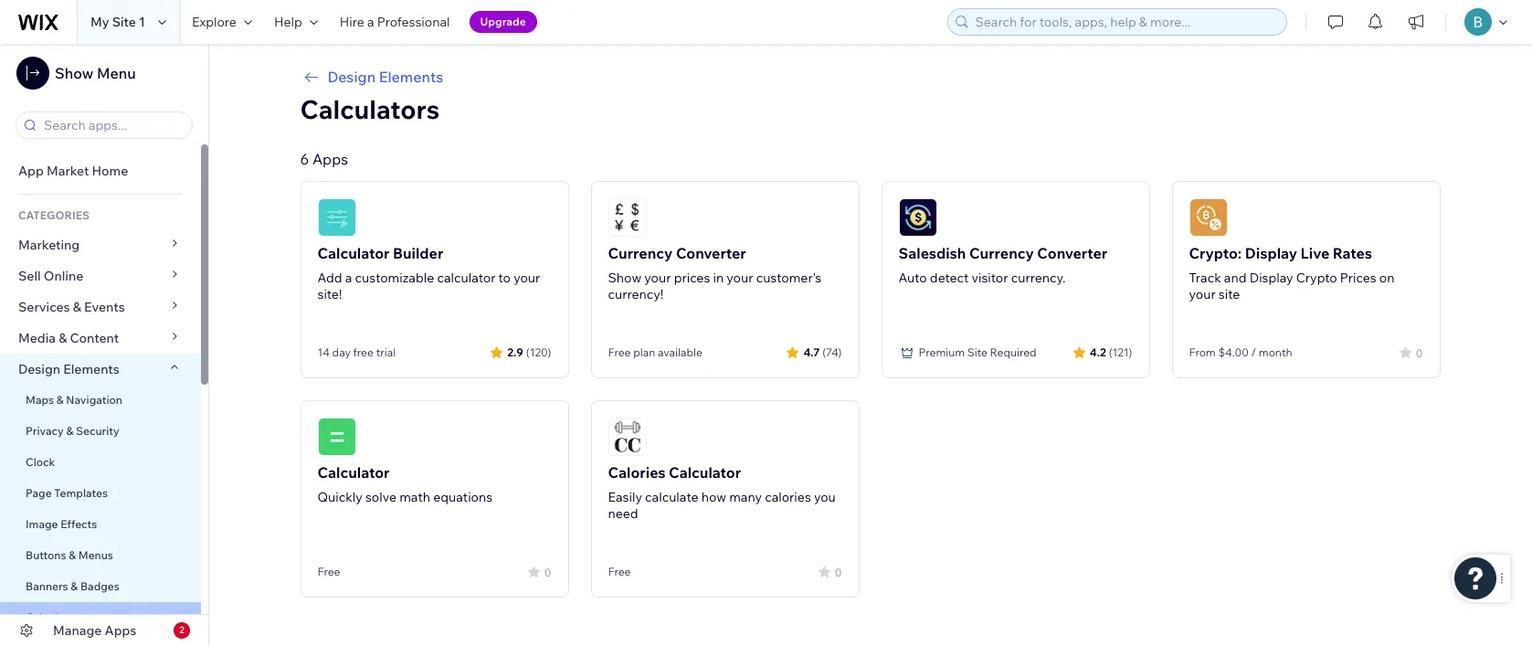Task type: locate. For each thing, give the bounding box(es) containing it.
& for badges
[[71, 579, 78, 593]]

design down hire
[[328, 68, 376, 86]]

0 horizontal spatial design elements link
[[0, 354, 201, 385]]

calculators down banners
[[26, 611, 84, 624]]

& inside privacy & security link
[[66, 424, 73, 438]]

elements down professional
[[379, 68, 443, 86]]

home
[[92, 163, 128, 179]]

your inside calculator builder add a customizable calculator to your site!
[[514, 270, 540, 286]]

privacy
[[26, 424, 64, 438]]

1 horizontal spatial currency
[[970, 244, 1034, 262]]

1 vertical spatial site
[[968, 345, 988, 359]]

calculators up 6 apps
[[300, 93, 440, 125]]

show menu
[[55, 64, 136, 82]]

design elements up the maps & navigation
[[18, 361, 120, 377]]

currency.
[[1011, 270, 1066, 286]]

live
[[1301, 244, 1330, 262]]

0
[[1416, 346, 1423, 360], [545, 565, 552, 579], [835, 565, 842, 579]]

0 horizontal spatial 0
[[545, 565, 552, 579]]

show down currency converter logo
[[608, 270, 642, 286]]

4.7
[[804, 345, 820, 359]]

calculator builder add a customizable calculator to your site!
[[318, 244, 540, 303]]

calculator quickly solve math equations
[[318, 463, 493, 505]]

marketing link
[[0, 229, 201, 260]]

1 vertical spatial design elements
[[18, 361, 120, 377]]

0 vertical spatial calculators
[[300, 93, 440, 125]]

calculator inside calculator quickly solve math equations
[[318, 463, 390, 482]]

free
[[608, 345, 631, 359], [318, 565, 340, 579], [608, 565, 631, 579]]

& right the media
[[59, 330, 67, 346]]

show left menu
[[55, 64, 94, 82]]

manage apps
[[53, 622, 136, 639]]

14 day free trial
[[318, 345, 396, 359]]

6 apps
[[300, 150, 348, 168]]

0 horizontal spatial design elements
[[18, 361, 120, 377]]

0 horizontal spatial elements
[[63, 361, 120, 377]]

elements up navigation
[[63, 361, 120, 377]]

display right and
[[1250, 270, 1294, 286]]

a right hire
[[367, 14, 374, 30]]

design elements down hire a professional link
[[328, 68, 443, 86]]

need
[[608, 505, 639, 522]]

calculators inside 'link'
[[26, 611, 84, 624]]

& inside services & events link
[[73, 299, 81, 315]]

calculator up quickly
[[318, 463, 390, 482]]

apps right manage in the bottom left of the page
[[105, 622, 136, 639]]

visitor
[[972, 270, 1009, 286]]

currency down currency converter logo
[[608, 244, 673, 262]]

& for events
[[73, 299, 81, 315]]

site right premium
[[968, 345, 988, 359]]

0 vertical spatial site
[[112, 14, 136, 30]]

services & events link
[[0, 292, 201, 323]]

1 converter from the left
[[676, 244, 746, 262]]

image effects link
[[0, 509, 201, 540]]

1 vertical spatial apps
[[105, 622, 136, 639]]

0 horizontal spatial a
[[345, 270, 352, 286]]

1 horizontal spatial design elements link
[[300, 66, 1441, 88]]

converter
[[676, 244, 746, 262], [1038, 244, 1108, 262]]

your
[[514, 270, 540, 286], [645, 270, 671, 286], [727, 270, 754, 286], [1190, 286, 1216, 303]]

apps
[[312, 150, 348, 168], [105, 622, 136, 639]]

free down need
[[608, 565, 631, 579]]

site left 1
[[112, 14, 136, 30]]

sell online link
[[0, 260, 201, 292]]

calculator inside calculator builder add a customizable calculator to your site!
[[318, 244, 390, 262]]

0 horizontal spatial apps
[[105, 622, 136, 639]]

currency inside currency converter show your prices in your customer's currency!
[[608, 244, 673, 262]]

0 horizontal spatial show
[[55, 64, 94, 82]]

0 vertical spatial design elements
[[328, 68, 443, 86]]

from
[[1190, 345, 1216, 359]]

/
[[1252, 345, 1257, 359]]

0 horizontal spatial site
[[112, 14, 136, 30]]

day
[[332, 345, 351, 359]]

& inside banners & badges link
[[71, 579, 78, 593]]

calculator up how
[[669, 463, 741, 482]]

1 horizontal spatial elements
[[379, 68, 443, 86]]

required
[[990, 345, 1037, 359]]

design elements inside sidebar element
[[18, 361, 120, 377]]

1
[[139, 14, 145, 30]]

0 vertical spatial design elements link
[[300, 66, 1441, 88]]

currency up the visitor
[[970, 244, 1034, 262]]

1 vertical spatial display
[[1250, 270, 1294, 286]]

& for content
[[59, 330, 67, 346]]

calculator logo image
[[318, 418, 356, 456]]

show inside currency converter show your prices in your customer's currency!
[[608, 270, 642, 286]]

your left prices
[[645, 270, 671, 286]]

1 vertical spatial calculators
[[26, 611, 84, 624]]

design up maps
[[18, 361, 60, 377]]

math
[[400, 489, 430, 505]]

auto
[[899, 270, 927, 286]]

1 vertical spatial show
[[608, 270, 642, 286]]

hire
[[340, 14, 364, 30]]

help button
[[263, 0, 329, 44]]

0 horizontal spatial currency
[[608, 244, 673, 262]]

from $4.00 / month
[[1190, 345, 1293, 359]]

available
[[658, 345, 703, 359]]

free down quickly
[[318, 565, 340, 579]]

1 horizontal spatial a
[[367, 14, 374, 30]]

calories
[[608, 463, 666, 482]]

1 horizontal spatial 0
[[835, 565, 842, 579]]

0 vertical spatial apps
[[312, 150, 348, 168]]

my site 1
[[90, 14, 145, 30]]

calculator up add
[[318, 244, 390, 262]]

app market home
[[18, 163, 128, 179]]

maps
[[26, 393, 54, 407]]

1 vertical spatial elements
[[63, 361, 120, 377]]

0 horizontal spatial calculators
[[26, 611, 84, 624]]

calculator for quickly
[[318, 463, 390, 482]]

elements
[[379, 68, 443, 86], [63, 361, 120, 377]]

media
[[18, 330, 56, 346]]

1 horizontal spatial site
[[968, 345, 988, 359]]

privacy & security
[[26, 424, 119, 438]]

calculator
[[437, 270, 496, 286]]

your left site
[[1190, 286, 1216, 303]]

sell online
[[18, 268, 83, 284]]

1 horizontal spatial show
[[608, 270, 642, 286]]

show inside 'show menu' button
[[55, 64, 94, 82]]

rates
[[1333, 244, 1373, 262]]

0 horizontal spatial design
[[18, 361, 60, 377]]

(120)
[[526, 345, 552, 359]]

& left menus
[[69, 548, 76, 562]]

2 currency from the left
[[970, 244, 1034, 262]]

$4.00
[[1219, 345, 1249, 359]]

calories calculator  logo image
[[608, 418, 647, 456]]

easily
[[608, 489, 642, 505]]

calculator builder logo image
[[318, 198, 356, 237]]

6
[[300, 150, 309, 168]]

& right maps
[[56, 393, 64, 407]]

0 vertical spatial design
[[328, 68, 376, 86]]

apps right 6 on the left top of page
[[312, 150, 348, 168]]

banners & badges
[[26, 579, 120, 593]]

menus
[[78, 548, 113, 562]]

display
[[1246, 244, 1298, 262], [1250, 270, 1294, 286]]

0 vertical spatial show
[[55, 64, 94, 82]]

1 currency from the left
[[608, 244, 673, 262]]

a right add
[[345, 270, 352, 286]]

converter up in
[[676, 244, 746, 262]]

1 horizontal spatial apps
[[312, 150, 348, 168]]

prices
[[674, 270, 710, 286]]

buttons
[[26, 548, 66, 562]]

premium site required
[[919, 345, 1037, 359]]

& inside maps & navigation link
[[56, 393, 64, 407]]

currency
[[608, 244, 673, 262], [970, 244, 1034, 262]]

0 horizontal spatial converter
[[676, 244, 746, 262]]

0 vertical spatial display
[[1246, 244, 1298, 262]]

& inside media & content link
[[59, 330, 67, 346]]

manage
[[53, 622, 102, 639]]

2 converter from the left
[[1038, 244, 1108, 262]]

site
[[1219, 286, 1240, 303]]

crypto
[[1297, 270, 1338, 286]]

display up and
[[1246, 244, 1298, 262]]

services & events
[[18, 299, 125, 315]]

& left events
[[73, 299, 81, 315]]

1 vertical spatial design
[[18, 361, 60, 377]]

your right to
[[514, 270, 540, 286]]

1 horizontal spatial converter
[[1038, 244, 1108, 262]]

many
[[730, 489, 762, 505]]

upgrade button
[[469, 11, 537, 33]]

1 vertical spatial a
[[345, 270, 352, 286]]

apps inside sidebar element
[[105, 622, 136, 639]]

& right privacy
[[66, 424, 73, 438]]

& inside buttons & menus 'link'
[[69, 548, 76, 562]]

app
[[18, 163, 44, 179]]

converter up the currency.
[[1038, 244, 1108, 262]]

site!
[[318, 286, 342, 303]]

show menu button
[[16, 57, 136, 90]]

& left "badges"
[[71, 579, 78, 593]]

salesdish
[[899, 244, 966, 262]]

upgrade
[[480, 15, 526, 28]]

0 for rates
[[1416, 346, 1423, 360]]

2 horizontal spatial 0
[[1416, 346, 1423, 360]]

design elements
[[328, 68, 443, 86], [18, 361, 120, 377]]

design
[[328, 68, 376, 86], [18, 361, 60, 377]]

show
[[55, 64, 94, 82], [608, 270, 642, 286]]

your inside crypto: display live rates track and display crypto prices on your site
[[1190, 286, 1216, 303]]

free left the plan
[[608, 345, 631, 359]]



Task type: vqa. For each thing, say whether or not it's contained in the screenshot.
topmost I'm a product 3 variants
no



Task type: describe. For each thing, give the bounding box(es) containing it.
salesdish currency converter logo image
[[899, 198, 937, 237]]

currency converter show your prices in your customer's currency!
[[608, 244, 822, 303]]

page templates link
[[0, 478, 201, 509]]

currency converter logo image
[[608, 198, 647, 237]]

calculate
[[645, 489, 699, 505]]

(121)
[[1109, 345, 1133, 359]]

& for navigation
[[56, 393, 64, 407]]

quickly
[[318, 489, 363, 505]]

categories
[[18, 208, 90, 222]]

on
[[1380, 270, 1395, 286]]

Search for tools, apps, help & more... field
[[970, 9, 1281, 35]]

calculator inside calories calculator easily calculate how many calories you need
[[669, 463, 741, 482]]

crypto:
[[1190, 244, 1242, 262]]

page templates
[[26, 486, 110, 500]]

0 vertical spatial a
[[367, 14, 374, 30]]

converter inside salesdish currency converter auto detect visitor currency.
[[1038, 244, 1108, 262]]

& for security
[[66, 424, 73, 438]]

you
[[814, 489, 836, 505]]

your right in
[[727, 270, 754, 286]]

Search apps... field
[[38, 112, 186, 138]]

privacy & security link
[[0, 416, 201, 447]]

trial
[[376, 345, 396, 359]]

clock link
[[0, 447, 201, 478]]

professional
[[377, 14, 450, 30]]

free
[[353, 345, 374, 359]]

converter inside currency converter show your prices in your customer's currency!
[[676, 244, 746, 262]]

hire a professional
[[340, 14, 450, 30]]

solve
[[366, 489, 397, 505]]

a inside calculator builder add a customizable calculator to your site!
[[345, 270, 352, 286]]

prices
[[1341, 270, 1377, 286]]

sidebar element
[[0, 44, 209, 646]]

plan
[[634, 345, 656, 359]]

free for calculator
[[318, 565, 340, 579]]

events
[[84, 299, 125, 315]]

image
[[26, 517, 58, 531]]

calculator for builder
[[318, 244, 390, 262]]

customizable
[[355, 270, 434, 286]]

free plan available
[[608, 345, 703, 359]]

menu
[[97, 64, 136, 82]]

clock
[[26, 455, 55, 469]]

site for premium
[[968, 345, 988, 359]]

1 horizontal spatial design
[[328, 68, 376, 86]]

my
[[90, 14, 109, 30]]

calculators link
[[0, 602, 201, 633]]

elements inside sidebar element
[[63, 361, 120, 377]]

premium
[[919, 345, 965, 359]]

market
[[47, 163, 89, 179]]

maps & navigation link
[[0, 385, 201, 416]]

sell
[[18, 268, 41, 284]]

site for my
[[112, 14, 136, 30]]

effects
[[61, 517, 97, 531]]

1 horizontal spatial design elements
[[328, 68, 443, 86]]

currency!
[[608, 286, 664, 303]]

crypto: display live rates track and display crypto prices on your site
[[1190, 244, 1395, 303]]

banners & badges link
[[0, 571, 201, 602]]

free for calories
[[608, 565, 631, 579]]

design inside sidebar element
[[18, 361, 60, 377]]

currency inside salesdish currency converter auto detect visitor currency.
[[970, 244, 1034, 262]]

online
[[44, 268, 83, 284]]

calories
[[765, 489, 811, 505]]

media & content link
[[0, 323, 201, 354]]

help
[[274, 14, 302, 30]]

equations
[[433, 489, 493, 505]]

services
[[18, 299, 70, 315]]

badges
[[80, 579, 120, 593]]

add
[[318, 270, 342, 286]]

1 horizontal spatial calculators
[[300, 93, 440, 125]]

navigation
[[66, 393, 122, 407]]

0 for math
[[545, 565, 552, 579]]

crypto: display live rates logo image
[[1190, 198, 1228, 237]]

explore
[[192, 14, 237, 30]]

apps for 6 apps
[[312, 150, 348, 168]]

customer's
[[756, 270, 822, 286]]

maps & navigation
[[26, 393, 122, 407]]

content
[[70, 330, 119, 346]]

14
[[318, 345, 330, 359]]

2.9
[[508, 345, 523, 359]]

media & content
[[18, 330, 119, 346]]

app market home link
[[0, 155, 201, 186]]

buttons & menus link
[[0, 540, 201, 571]]

0 vertical spatial elements
[[379, 68, 443, 86]]

& for menus
[[69, 548, 76, 562]]

page
[[26, 486, 52, 500]]

in
[[713, 270, 724, 286]]

apps for manage apps
[[105, 622, 136, 639]]

marketing
[[18, 237, 80, 253]]

0 for calculate
[[835, 565, 842, 579]]

and
[[1225, 270, 1247, 286]]

track
[[1190, 270, 1222, 286]]

security
[[76, 424, 119, 438]]

(74)
[[823, 345, 842, 359]]

2
[[179, 624, 184, 636]]

1 vertical spatial design elements link
[[0, 354, 201, 385]]

image effects
[[26, 517, 97, 531]]



